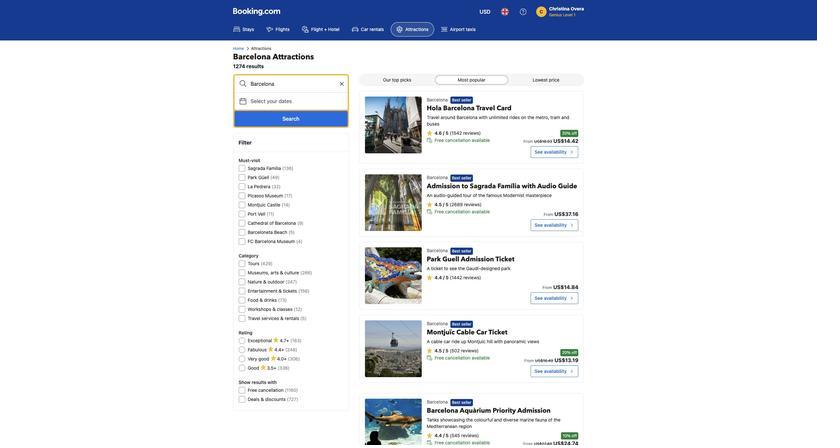 Task type: describe. For each thing, give the bounding box(es) containing it.
best for barcelona
[[453, 98, 461, 103]]

our
[[383, 77, 391, 83]]

airport taxis
[[451, 26, 476, 32]]

free up deals
[[248, 388, 257, 393]]

a for montjuïc
[[427, 339, 430, 344]]

& for deals & discounts
[[261, 397, 264, 402]]

fc
[[248, 239, 254, 244]]

park guell admission ticket image
[[365, 248, 422, 304]]

fc barcelona museum (4)
[[248, 239, 303, 244]]

see for montjuïc cable car ticket
[[535, 369, 543, 374]]

car inside montjuïc cable car ticket a cable car ride up montjuïc hill with panoramic views
[[477, 328, 488, 337]]

4.4 for 4.4 / 5 (545 reviews)
[[435, 433, 442, 438]]

showcasing
[[441, 417, 465, 423]]

must-visit
[[239, 158, 261, 163]]

availability for admission to sagrada família with audio guide
[[545, 222, 567, 228]]

flights link
[[261, 22, 295, 37]]

reviews) for barcelona
[[464, 130, 481, 136]]

cancellation for barcelona
[[446, 138, 471, 143]]

a for park
[[427, 266, 430, 271]]

tickets
[[283, 288, 297, 294]]

see for admission to sagrada família with audio guide
[[535, 222, 543, 228]]

search
[[283, 116, 300, 122]]

1 horizontal spatial travel
[[427, 115, 440, 120]]

(73)
[[278, 297, 287, 303]]

montjuïc cable car ticket a cable car ride up montjuïc hill with panoramic views
[[427, 328, 540, 344]]

best seller for aquàrium
[[453, 400, 472, 405]]

from inside "20% off from us$16.49 us$13.19"
[[525, 359, 534, 364]]

famous
[[487, 193, 502, 198]]

popular
[[470, 77, 486, 83]]

buses
[[427, 121, 440, 127]]

gaudí-
[[467, 266, 481, 271]]

priority
[[493, 406, 516, 415]]

available for sagrada
[[472, 209, 491, 214]]

car rentals link
[[347, 22, 390, 37]]

& down classes on the bottom left of page
[[281, 316, 284, 321]]

unlimited
[[489, 115, 509, 120]]

hola barcelona travel card image
[[365, 97, 422, 153]]

of inside admission to sagrada família with audio guide an audio-guided tour of the famous modernist masterpiece
[[473, 193, 478, 198]]

up
[[461, 339, 467, 344]]

20% for hola barcelona travel card
[[563, 131, 571, 136]]

off for montjuïc cable car ticket
[[572, 350, 577, 355]]

barceloneta
[[248, 230, 273, 235]]

to inside admission to sagrada família with audio guide an audio-guided tour of the famous modernist masterpiece
[[462, 182, 469, 191]]

best seller for guell
[[453, 249, 472, 254]]

(429)
[[261, 261, 273, 266]]

(17)
[[285, 193, 293, 199]]

diverse
[[504, 417, 519, 423]]

reviews) for aquàrium
[[462, 433, 479, 438]]

attractions inside the 'barcelona attractions 1274 results'
[[273, 52, 314, 62]]

off for hola barcelona travel card
[[572, 131, 577, 136]]

aquàrium
[[460, 406, 492, 415]]

5 for hola
[[446, 130, 449, 136]]

/ for barcelona
[[444, 433, 445, 438]]

show
[[239, 380, 251, 385]]

airport taxis link
[[436, 22, 482, 37]]

park for güell
[[248, 175, 257, 180]]

price
[[549, 77, 560, 83]]

our top picks
[[383, 77, 412, 83]]

best for to
[[453, 176, 461, 180]]

vell
[[258, 211, 266, 217]]

barceloneta beach (5)
[[248, 230, 295, 235]]

marine
[[520, 417, 535, 423]]

1
[[574, 12, 576, 17]]

car inside "link"
[[361, 26, 369, 32]]

seller for aquàrium
[[462, 400, 472, 405]]

família
[[498, 182, 521, 191]]

1 horizontal spatial (5)
[[301, 316, 307, 321]]

(14)
[[282, 202, 290, 208]]

reviews) down gaudí-
[[464, 275, 482, 280]]

taxis
[[466, 26, 476, 32]]

of inside barcelona aquàrium priority admission tanks showcasing the colourful and diverse marine fauna of the mediterranean region
[[549, 417, 553, 423]]

best seller for cable
[[453, 322, 472, 327]]

the up region
[[467, 417, 473, 423]]

4.6
[[435, 130, 442, 136]]

5 for montjuïc
[[446, 348, 449, 354]]

to inside park guell admission ticket a ticket to see the gaudí-designed park
[[444, 266, 449, 271]]

0 horizontal spatial of
[[270, 220, 274, 226]]

flight + hotel
[[311, 26, 340, 32]]

travel services & rentals (5)
[[248, 316, 307, 321]]

discounts
[[265, 397, 286, 402]]

(11)
[[267, 211, 274, 217]]

1 vertical spatial attractions
[[251, 46, 272, 51]]

4.4 / 5 (545 reviews)
[[435, 433, 479, 438]]

0 vertical spatial museum
[[265, 193, 283, 199]]

nature
[[248, 279, 262, 285]]

4.5 for admission
[[435, 202, 442, 207]]

park for guell
[[427, 255, 441, 264]]

must-
[[239, 158, 252, 163]]

best seller for to
[[453, 176, 472, 180]]

barcelona aquàrium priority admission tanks showcasing the colourful and diverse marine fauna of the mediterranean region
[[427, 406, 561, 429]]

picks
[[401, 77, 412, 83]]

5 for barcelona
[[446, 433, 449, 438]]

see availability for montjuïc cable car ticket
[[535, 369, 567, 374]]

from inside from us$37.16
[[544, 212, 554, 217]]

(266)
[[301, 270, 312, 276]]

4.5 / 5 (502 reviews)
[[435, 348, 479, 354]]

4.5 / 5 (2689 reviews)
[[435, 202, 482, 207]]

0 horizontal spatial montjuïc
[[427, 328, 455, 337]]

(156)
[[299, 288, 310, 294]]

rentals inside "link"
[[370, 26, 384, 32]]

pedrera
[[254, 184, 271, 189]]

barcelona inside the 'barcelona attractions 1274 results'
[[233, 52, 271, 62]]

rating
[[239, 330, 253, 336]]

see
[[450, 266, 457, 271]]

stays link
[[228, 22, 260, 37]]

available for travel
[[472, 138, 491, 143]]

(1542
[[450, 130, 462, 136]]

usd
[[480, 9, 491, 15]]

availability for hola barcelona travel card
[[545, 149, 567, 155]]

lowest price
[[533, 77, 560, 83]]

seller for guell
[[462, 249, 472, 254]]

castle
[[267, 202, 281, 208]]

tours
[[248, 261, 260, 266]]

deals
[[248, 397, 260, 402]]

booking.com image
[[233, 8, 280, 16]]

overa
[[571, 6, 585, 11]]

4.0+ (306)
[[277, 356, 300, 362]]

and inside barcelona aquàrium priority admission tanks showcasing the colourful and diverse marine fauna of the mediterranean region
[[495, 417, 502, 423]]

fauna
[[536, 417, 548, 423]]

port vell (11)
[[248, 211, 274, 217]]

tours (429)
[[248, 261, 273, 266]]

search button
[[235, 111, 348, 127]]

3 / from the top
[[444, 275, 445, 280]]

4.4 for 4.4 / 5 (1442 reviews)
[[435, 275, 442, 280]]

show results with
[[239, 380, 277, 385]]

1 vertical spatial montjuïc
[[468, 339, 486, 344]]

+
[[324, 26, 327, 32]]

best for guell
[[453, 249, 461, 254]]

(727)
[[287, 397, 298, 402]]

3 off from the top
[[572, 434, 577, 438]]

cathedral of barcelona (9)
[[248, 220, 304, 226]]

(336)
[[278, 365, 290, 371]]

cancellation up deals & discounts (727)
[[259, 388, 284, 393]]

see for park guell admission ticket
[[535, 296, 543, 301]]

free cancellation (1160)
[[248, 388, 298, 393]]

barcelona inside barcelona aquàrium priority admission tanks showcasing the colourful and diverse marine fauna of the mediterranean region
[[427, 406, 459, 415]]

ticket for park guell admission ticket
[[496, 255, 515, 264]]

best seller for barcelona
[[453, 98, 472, 103]]

4.7+
[[280, 338, 289, 344]]

very good
[[248, 356, 270, 362]]

and inside the hola barcelona travel card travel around barcelona with unlimited rides on the metro, tram and buses
[[562, 115, 570, 120]]

region
[[459, 424, 472, 429]]



Task type: vqa. For each thing, say whether or not it's contained in the screenshot.
Park Guell Admission Ticket A ticket to see the Gaudí-designed park
yes



Task type: locate. For each thing, give the bounding box(es) containing it.
best seller up tour
[[453, 176, 472, 180]]

museum down beach
[[277, 239, 295, 244]]

reviews) right "(1542"
[[464, 130, 481, 136]]

hotel
[[329, 26, 340, 32]]

tanks
[[427, 417, 439, 423]]

reviews) down tour
[[464, 202, 482, 207]]

20% up us$13.19
[[563, 350, 571, 355]]

3 seller from the top
[[462, 249, 472, 254]]

food
[[248, 297, 259, 303]]

modernist
[[504, 193, 525, 198]]

ticket
[[496, 255, 515, 264], [489, 328, 508, 337]]

cancellation for to
[[446, 209, 471, 214]]

0 horizontal spatial park
[[248, 175, 257, 180]]

outdoor
[[268, 279, 285, 285]]

results
[[247, 63, 264, 69], [252, 380, 267, 385]]

2 vertical spatial available
[[472, 355, 491, 361]]

1 see from the top
[[535, 149, 543, 155]]

and down priority
[[495, 417, 502, 423]]

see down masterpiece
[[535, 222, 543, 228]]

metro,
[[536, 115, 550, 120]]

travel up "unlimited"
[[477, 104, 496, 113]]

with up masterpiece
[[522, 182, 536, 191]]

park inside park guell admission ticket a ticket to see the gaudí-designed park
[[427, 255, 441, 264]]

ticket
[[432, 266, 443, 271]]

a inside montjuïc cable car ticket a cable car ride up montjuïc hill with panoramic views
[[427, 339, 430, 344]]

your
[[267, 98, 278, 104]]

1 vertical spatial 4.5
[[435, 348, 442, 354]]

1 horizontal spatial attractions
[[273, 52, 314, 62]]

best
[[453, 98, 461, 103], [453, 176, 461, 180], [453, 249, 461, 254], [453, 322, 461, 327], [453, 400, 461, 405]]

1 availability from the top
[[545, 149, 567, 155]]

see availability for admission to sagrada família with audio guide
[[535, 222, 567, 228]]

0 vertical spatial admission
[[427, 182, 461, 191]]

museum up castle
[[265, 193, 283, 199]]

admission to sagrada família with audio guide an audio-guided tour of the famous modernist masterpiece
[[427, 182, 578, 198]]

from left us$37.16
[[544, 212, 554, 217]]

/ down the audio-
[[443, 202, 445, 207]]

1 20% from the top
[[563, 131, 571, 136]]

off inside "20% off from us$16.49 us$13.19"
[[572, 350, 577, 355]]

tour
[[464, 193, 472, 198]]

the right on at the right top
[[528, 115, 535, 120]]

5 left (502
[[446, 348, 449, 354]]

& up (73)
[[279, 288, 282, 294]]

on
[[522, 115, 527, 120]]

4 best from the top
[[453, 322, 461, 327]]

1 vertical spatial and
[[495, 417, 502, 423]]

free cancellation available for cable
[[435, 355, 491, 361]]

see down the us$16.49
[[535, 369, 543, 374]]

20% up us$14.42
[[563, 131, 571, 136]]

free down cable
[[435, 355, 444, 361]]

admission up gaudí-
[[461, 255, 495, 264]]

3 available from the top
[[472, 355, 491, 361]]

off up us$14.42
[[572, 131, 577, 136]]

park
[[502, 266, 511, 271]]

lowest
[[533, 77, 548, 83]]

admission inside barcelona aquàrium priority admission tanks showcasing the colourful and diverse marine fauna of the mediterranean region
[[518, 406, 551, 415]]

4 availability from the top
[[545, 369, 567, 374]]

with inside montjuïc cable car ticket a cable car ride up montjuïc hill with panoramic views
[[495, 339, 503, 344]]

workshops
[[248, 307, 272, 312]]

see availability for hola barcelona travel card
[[535, 149, 567, 155]]

(545
[[450, 433, 461, 438]]

2 horizontal spatial of
[[549, 417, 553, 423]]

5 left '(545'
[[446, 433, 449, 438]]

4 best seller from the top
[[453, 322, 472, 327]]

güell
[[259, 175, 269, 180]]

1 horizontal spatial of
[[473, 193, 478, 198]]

us$14.84
[[554, 285, 579, 290]]

hill
[[487, 339, 493, 344]]

0 vertical spatial free cancellation available
[[435, 138, 491, 143]]

available for car
[[472, 355, 491, 361]]

best up around
[[453, 98, 461, 103]]

2 see from the top
[[535, 222, 543, 228]]

montjuïc right up
[[468, 339, 486, 344]]

4 seller from the top
[[462, 322, 472, 327]]

2 horizontal spatial attractions
[[406, 26, 429, 32]]

off right 10% at the right bottom of page
[[572, 434, 577, 438]]

car
[[444, 339, 451, 344]]

travel up buses
[[427, 115, 440, 120]]

see availability down from us$37.16
[[535, 222, 567, 228]]

(32)
[[272, 184, 281, 189]]

/ for admission
[[443, 202, 445, 207]]

(5) right beach
[[289, 230, 295, 235]]

1 vertical spatial a
[[427, 339, 430, 344]]

see availability for park guell admission ticket
[[535, 296, 567, 301]]

very
[[248, 356, 258, 362]]

1 vertical spatial (5)
[[301, 316, 307, 321]]

us$16.49
[[536, 359, 554, 364]]

and right tram on the top of page
[[562, 115, 570, 120]]

to up tour
[[462, 182, 469, 191]]

with inside admission to sagrada família with audio guide an audio-guided tour of the famous modernist masterpiece
[[522, 182, 536, 191]]

around
[[441, 115, 456, 120]]

2 vertical spatial travel
[[248, 316, 261, 321]]

ticket for montjuïc cable car ticket
[[489, 328, 508, 337]]

sagrada familia (136)
[[248, 166, 294, 171]]

seller for to
[[462, 176, 472, 180]]

with right hill
[[495, 339, 503, 344]]

1 horizontal spatial admission
[[461, 255, 495, 264]]

the inside the hola barcelona travel card travel around barcelona with unlimited rides on the metro, tram and buses
[[528, 115, 535, 120]]

0 horizontal spatial car
[[361, 26, 369, 32]]

0 vertical spatial off
[[572, 131, 577, 136]]

montjuïc up cable
[[427, 328, 455, 337]]

1 horizontal spatial rentals
[[370, 26, 384, 32]]

with inside the hola barcelona travel card travel around barcelona with unlimited rides on the metro, tram and buses
[[479, 115, 488, 120]]

of
[[473, 193, 478, 198], [270, 220, 274, 226], [549, 417, 553, 423]]

free for admission
[[435, 209, 444, 214]]

from left us$18.03
[[524, 139, 533, 144]]

1 vertical spatial of
[[270, 220, 274, 226]]

& for entertainment & tickets
[[279, 288, 282, 294]]

admission inside park guell admission ticket a ticket to see the gaudí-designed park
[[461, 255, 495, 264]]

available down 4.6 / 5 (1542 reviews)
[[472, 138, 491, 143]]

(502
[[450, 348, 460, 354]]

best seller
[[453, 98, 472, 103], [453, 176, 472, 180], [453, 249, 472, 254], [453, 322, 472, 327], [453, 400, 472, 405]]

1 vertical spatial off
[[572, 350, 577, 355]]

car up hill
[[477, 328, 488, 337]]

see availability
[[535, 149, 567, 155], [535, 222, 567, 228], [535, 296, 567, 301], [535, 369, 567, 374]]

/ down mediterranean
[[444, 433, 445, 438]]

4 / from the top
[[443, 348, 445, 354]]

best seller up "guell"
[[453, 249, 472, 254]]

reviews) down up
[[461, 348, 479, 354]]

& for workshops & classes
[[273, 307, 276, 312]]

availability down from us$37.16
[[545, 222, 567, 228]]

best for cable
[[453, 322, 461, 327]]

2 vertical spatial of
[[549, 417, 553, 423]]

ticket up park
[[496, 255, 515, 264]]

see availability down the us$16.49
[[535, 369, 567, 374]]

museums, arts & culture (266)
[[248, 270, 312, 276]]

available down famous
[[472, 209, 491, 214]]

4.5 down cable
[[435, 348, 442, 354]]

mediterranean
[[427, 424, 458, 429]]

3 see availability from the top
[[535, 296, 567, 301]]

hola barcelona travel card travel around barcelona with unlimited rides on the metro, tram and buses
[[427, 104, 570, 127]]

best seller up cable
[[453, 322, 472, 327]]

park up la
[[248, 175, 257, 180]]

the
[[528, 115, 535, 120], [479, 193, 486, 198], [459, 266, 465, 271], [467, 417, 473, 423], [554, 417, 561, 423]]

0 vertical spatial (5)
[[289, 230, 295, 235]]

(306)
[[288, 356, 300, 362]]

home link
[[233, 46, 244, 52]]

1 vertical spatial park
[[427, 255, 441, 264]]

1 horizontal spatial sagrada
[[470, 182, 496, 191]]

availability down from us$14.84
[[545, 296, 567, 301]]

us$13.19
[[555, 358, 579, 364]]

(5) down (12) in the left of the page
[[301, 316, 307, 321]]

sagrada
[[248, 166, 265, 171], [470, 182, 496, 191]]

0 vertical spatial travel
[[477, 104, 496, 113]]

from us$14.84
[[543, 285, 579, 290]]

5 best from the top
[[453, 400, 461, 405]]

admission up the audio-
[[427, 182, 461, 191]]

picasso museum (17)
[[248, 193, 293, 199]]

ride
[[452, 339, 460, 344]]

3.5+ (336)
[[267, 365, 290, 371]]

0 horizontal spatial attractions
[[251, 46, 272, 51]]

2 best seller from the top
[[453, 176, 472, 180]]

us$18.03
[[535, 139, 553, 144]]

0 vertical spatial a
[[427, 266, 430, 271]]

2 free cancellation available from the top
[[435, 209, 491, 214]]

0 vertical spatial 4.4
[[435, 275, 442, 280]]

1 horizontal spatial montjuïc
[[468, 339, 486, 344]]

0 horizontal spatial and
[[495, 417, 502, 423]]

admission to sagrada família with audio guide image
[[365, 174, 422, 231]]

1 vertical spatial ticket
[[489, 328, 508, 337]]

0 vertical spatial sagrada
[[248, 166, 265, 171]]

2 4.4 from the top
[[435, 433, 442, 438]]

0 horizontal spatial rentals
[[285, 316, 299, 321]]

1 vertical spatial museum
[[277, 239, 295, 244]]

barcelona attractions 1274 results
[[233, 52, 314, 69]]

1 a from the top
[[427, 266, 430, 271]]

5 for admission
[[446, 202, 449, 207]]

seller up cable
[[462, 322, 472, 327]]

the right see on the bottom right of page
[[459, 266, 465, 271]]

2 vertical spatial admission
[[518, 406, 551, 415]]

best for aquàrium
[[453, 400, 461, 405]]

1 vertical spatial available
[[472, 209, 491, 214]]

1 seller from the top
[[462, 98, 472, 103]]

guide
[[559, 182, 578, 191]]

(2689
[[450, 202, 463, 207]]

0 vertical spatial montjuïc
[[427, 328, 455, 337]]

us$14.42
[[554, 138, 579, 144]]

& right food at the left
[[260, 297, 263, 303]]

1 / from the top
[[443, 130, 445, 136]]

la pedrera (32)
[[248, 184, 281, 189]]

4.4+ (248)
[[275, 347, 298, 353]]

2 vertical spatial off
[[572, 434, 577, 438]]

sagrada up famous
[[470, 182, 496, 191]]

free cancellation available for to
[[435, 209, 491, 214]]

attractions
[[406, 26, 429, 32], [251, 46, 272, 51], [273, 52, 314, 62]]

available
[[472, 138, 491, 143], [472, 209, 491, 214], [472, 355, 491, 361]]

0 vertical spatial and
[[562, 115, 570, 120]]

admission up fauna
[[518, 406, 551, 415]]

availability for montjuïc cable car ticket
[[545, 369, 567, 374]]

1 horizontal spatial to
[[462, 182, 469, 191]]

ticket inside park guell admission ticket a ticket to see the gaudí-designed park
[[496, 255, 515, 264]]

free cancellation available for barcelona
[[435, 138, 491, 143]]

see
[[535, 149, 543, 155], [535, 222, 543, 228], [535, 296, 543, 301], [535, 369, 543, 374]]

seller up park guell admission ticket a ticket to see the gaudí-designed park
[[462, 249, 472, 254]]

1 vertical spatial admission
[[461, 255, 495, 264]]

seller for barcelona
[[462, 98, 472, 103]]

availability down "20% off from us$16.49 us$13.19"
[[545, 369, 567, 374]]

1 4.5 from the top
[[435, 202, 442, 207]]

2 best from the top
[[453, 176, 461, 180]]

genius
[[550, 12, 562, 17]]

best up "guell"
[[453, 249, 461, 254]]

4.5 for montjuïc
[[435, 348, 442, 354]]

& for nature & outdoor
[[263, 279, 267, 285]]

free for montjuïc
[[435, 355, 444, 361]]

3 best seller from the top
[[453, 249, 472, 254]]

4.7+ (163)
[[280, 338, 302, 344]]

3 see from the top
[[535, 296, 543, 301]]

1 see availability from the top
[[535, 149, 567, 155]]

reviews) down region
[[462, 433, 479, 438]]

cancellation for cable
[[446, 355, 471, 361]]

seller for cable
[[462, 322, 472, 327]]

best up the 'guided'
[[453, 176, 461, 180]]

best seller up the aquàrium
[[453, 400, 472, 405]]

see for hola barcelona travel card
[[535, 149, 543, 155]]

ticket up hill
[[489, 328, 508, 337]]

best seller down most
[[453, 98, 472, 103]]

of up barceloneta beach (5)
[[270, 220, 274, 226]]

2 4.5 from the top
[[435, 348, 442, 354]]

off inside 20% off from us$18.03 us$14.42
[[572, 131, 577, 136]]

(1442
[[450, 275, 463, 280]]

barcelona aquàrium priority admission image
[[365, 399, 422, 445]]

results inside the 'barcelona attractions 1274 results'
[[247, 63, 264, 69]]

& up travel services & rentals (5) at the left of the page
[[273, 307, 276, 312]]

christina
[[550, 6, 570, 11]]

2 see availability from the top
[[535, 222, 567, 228]]

your account menu christina overa genius level 1 element
[[537, 3, 587, 18]]

1 vertical spatial sagrada
[[470, 182, 496, 191]]

/ for hola
[[443, 130, 445, 136]]

0 horizontal spatial (5)
[[289, 230, 295, 235]]

1 free cancellation available from the top
[[435, 138, 491, 143]]

see down us$18.03
[[535, 149, 543, 155]]

sagrada inside admission to sagrada família with audio guide an audio-guided tour of the famous modernist masterpiece
[[470, 182, 496, 191]]

2 20% from the top
[[563, 350, 571, 355]]

see availability down from us$14.84
[[535, 296, 567, 301]]

of right tour
[[473, 193, 478, 198]]

montjuïc cable car ticket image
[[365, 321, 422, 378]]

guided
[[448, 193, 462, 198]]

free cancellation available down 4.5 / 5 (2689 reviews)
[[435, 209, 491, 214]]

1 best from the top
[[453, 98, 461, 103]]

10% off
[[563, 434, 577, 438]]

4 see from the top
[[535, 369, 543, 374]]

audio-
[[434, 193, 448, 198]]

4 see availability from the top
[[535, 369, 567, 374]]

5 left the (1442
[[446, 275, 449, 280]]

the inside park guell admission ticket a ticket to see the gaudí-designed park
[[459, 266, 465, 271]]

1 vertical spatial 20%
[[563, 350, 571, 355]]

free cancellation available down 4.5 / 5 (502 reviews)
[[435, 355, 491, 361]]

1 vertical spatial 4.4
[[435, 433, 442, 438]]

2 / from the top
[[443, 202, 445, 207]]

reviews) for to
[[464, 202, 482, 207]]

from
[[524, 139, 533, 144], [544, 212, 554, 217], [543, 285, 553, 290], [525, 359, 534, 364]]

2 horizontal spatial admission
[[518, 406, 551, 415]]

5 seller from the top
[[462, 400, 472, 405]]

5 right 4.6
[[446, 130, 449, 136]]

christina overa genius level 1
[[550, 6, 585, 17]]

a inside park guell admission ticket a ticket to see the gaudí-designed park
[[427, 266, 430, 271]]

1 available from the top
[[472, 138, 491, 143]]

the right fauna
[[554, 417, 561, 423]]

0 vertical spatial available
[[472, 138, 491, 143]]

cancellation down 4.5 / 5 (502 reviews)
[[446, 355, 471, 361]]

category
[[239, 253, 259, 259]]

2 vertical spatial attractions
[[273, 52, 314, 62]]

2 vertical spatial free cancellation available
[[435, 355, 491, 361]]

results right 1274
[[247, 63, 264, 69]]

1274
[[233, 63, 245, 69]]

with left "unlimited"
[[479, 115, 488, 120]]

level
[[564, 12, 573, 17]]

admission
[[427, 182, 461, 191], [461, 255, 495, 264], [518, 406, 551, 415]]

0 horizontal spatial sagrada
[[248, 166, 265, 171]]

0 vertical spatial rentals
[[370, 26, 384, 32]]

1 vertical spatial car
[[477, 328, 488, 337]]

2 available from the top
[[472, 209, 491, 214]]

travel down workshops
[[248, 316, 261, 321]]

from left "us$14.84"
[[543, 285, 553, 290]]

20% for montjuïc cable car ticket
[[563, 350, 571, 355]]

1 vertical spatial free cancellation available
[[435, 209, 491, 214]]

card
[[497, 104, 512, 113]]

3 best from the top
[[453, 249, 461, 254]]

0 vertical spatial to
[[462, 182, 469, 191]]

5 best seller from the top
[[453, 400, 472, 405]]

0 vertical spatial park
[[248, 175, 257, 180]]

results right show at the left bottom
[[252, 380, 267, 385]]

2 horizontal spatial travel
[[477, 104, 496, 113]]

0 vertical spatial car
[[361, 26, 369, 32]]

3 free cancellation available from the top
[[435, 355, 491, 361]]

available down hill
[[472, 355, 491, 361]]

0 vertical spatial of
[[473, 193, 478, 198]]

free for hola
[[435, 138, 444, 143]]

1 horizontal spatial park
[[427, 255, 441, 264]]

ticket inside montjuïc cable car ticket a cable car ride up montjuïc hill with panoramic views
[[489, 328, 508, 337]]

the inside admission to sagrada família with audio guide an audio-guided tour of the famous modernist masterpiece
[[479, 193, 486, 198]]

fabulous
[[248, 347, 267, 353]]

flight
[[311, 26, 323, 32]]

sagrada down visit
[[248, 166, 265, 171]]

3 availability from the top
[[545, 296, 567, 301]]

0 vertical spatial 20%
[[563, 131, 571, 136]]

visit
[[252, 158, 261, 163]]

entertainment
[[248, 288, 278, 294]]

0 vertical spatial ticket
[[496, 255, 515, 264]]

1 vertical spatial rentals
[[285, 316, 299, 321]]

see down from us$14.84
[[535, 296, 543, 301]]

1 vertical spatial travel
[[427, 115, 440, 120]]

1 best seller from the top
[[453, 98, 472, 103]]

0 vertical spatial 4.5
[[435, 202, 442, 207]]

2 availability from the top
[[545, 222, 567, 228]]

2 off from the top
[[572, 350, 577, 355]]

from left the us$16.49
[[525, 359, 534, 364]]

admission inside admission to sagrada família with audio guide an audio-guided tour of the famous modernist masterpiece
[[427, 182, 461, 191]]

& for food & drinks
[[260, 297, 263, 303]]

free cancellation available down 4.6 / 5 (1542 reviews)
[[435, 138, 491, 143]]

the left famous
[[479, 193, 486, 198]]

& right arts
[[280, 270, 283, 276]]

(4)
[[297, 239, 303, 244]]

home
[[233, 46, 244, 51]]

1 vertical spatial results
[[252, 380, 267, 385]]

/ for montjuïc
[[443, 348, 445, 354]]

cancellation down 4.6 / 5 (1542 reviews)
[[446, 138, 471, 143]]

0 horizontal spatial admission
[[427, 182, 461, 191]]

20%
[[563, 131, 571, 136], [563, 350, 571, 355]]

with up the free cancellation (1160)
[[268, 380, 277, 385]]

0 horizontal spatial to
[[444, 266, 449, 271]]

0 vertical spatial attractions
[[406, 26, 429, 32]]

1 off from the top
[[572, 131, 577, 136]]

5 / from the top
[[444, 433, 445, 438]]

airport
[[451, 26, 465, 32]]

a left the ticket
[[427, 266, 430, 271]]

/ right 4.6
[[443, 130, 445, 136]]

usd button
[[476, 4, 495, 20]]

2 a from the top
[[427, 339, 430, 344]]

off up us$13.19
[[572, 350, 577, 355]]

& up entertainment
[[263, 279, 267, 285]]

seller up the aquàrium
[[462, 400, 472, 405]]

0 horizontal spatial travel
[[248, 316, 261, 321]]

reviews) for cable
[[461, 348, 479, 354]]

free down the audio-
[[435, 209, 444, 214]]

1 vertical spatial to
[[444, 266, 449, 271]]

1 4.4 from the top
[[435, 275, 442, 280]]

park up the ticket
[[427, 255, 441, 264]]

montjuic castle (14)
[[248, 202, 290, 208]]

of right fauna
[[549, 417, 553, 423]]

park guell admission ticket a ticket to see the gaudí-designed park
[[427, 255, 515, 271]]

20% inside "20% off from us$16.49 us$13.19"
[[563, 350, 571, 355]]

4.6 / 5 (1542 reviews)
[[435, 130, 481, 136]]

from inside from us$14.84
[[543, 285, 553, 290]]

arts
[[271, 270, 279, 276]]

availability for park guell admission ticket
[[545, 296, 567, 301]]

Where are you going? search field
[[235, 75, 348, 92]]

car right hotel on the left of page
[[361, 26, 369, 32]]

0 vertical spatial results
[[247, 63, 264, 69]]

1 horizontal spatial car
[[477, 328, 488, 337]]

from inside 20% off from us$18.03 us$14.42
[[524, 139, 533, 144]]

& right deals
[[261, 397, 264, 402]]

2 seller from the top
[[462, 176, 472, 180]]

20% inside 20% off from us$18.03 us$14.42
[[563, 131, 571, 136]]

1 horizontal spatial and
[[562, 115, 570, 120]]

see availability down us$18.03
[[535, 149, 567, 155]]

familia
[[267, 166, 281, 171]]



